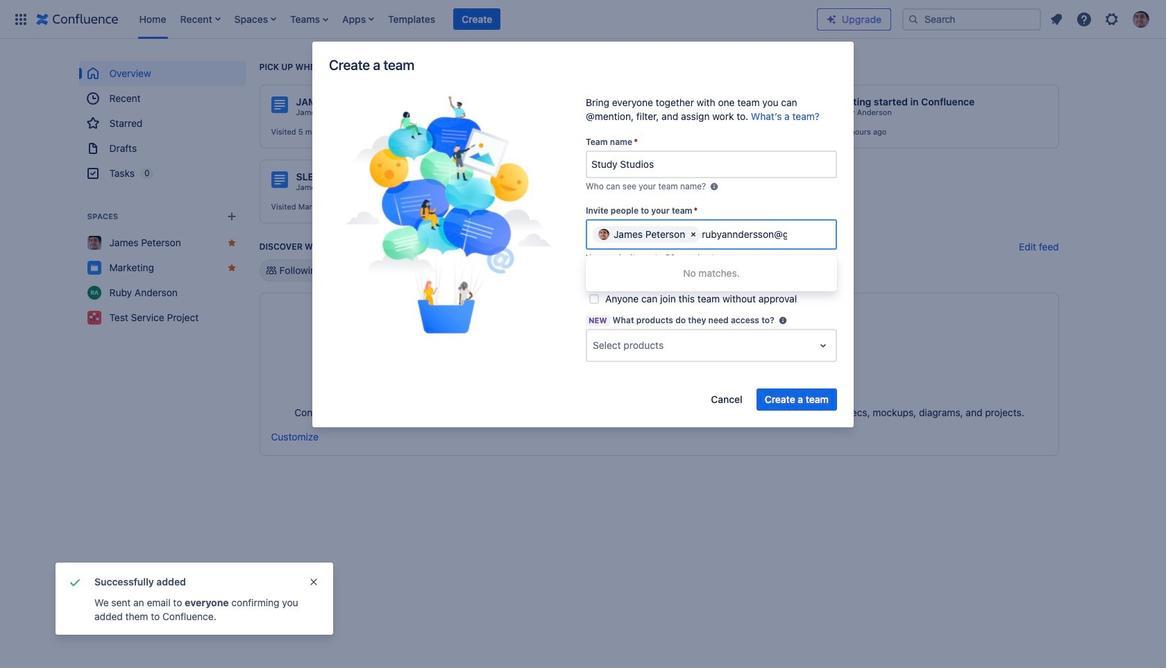 Task type: locate. For each thing, give the bounding box(es) containing it.
Choose people text field
[[702, 228, 788, 242]]

banner
[[0, 0, 1167, 39]]

1 horizontal spatial list
[[1044, 7, 1158, 32]]

Search field
[[903, 8, 1042, 30]]

None search field
[[903, 8, 1042, 30]]

premium image
[[826, 14, 837, 25]]

success image
[[67, 574, 83, 591]]

unstar this space image
[[226, 262, 237, 274]]

confluence image
[[36, 11, 118, 27], [36, 11, 118, 27]]

group
[[79, 61, 245, 186]]

list
[[132, 0, 817, 39], [1044, 7, 1158, 32]]

create a team image
[[345, 96, 553, 334]]

open image
[[815, 337, 832, 354]]

:wave: image
[[812, 97, 829, 114]]

unstar this space image
[[226, 237, 237, 249]]

list item
[[176, 0, 225, 39], [286, 0, 333, 39], [338, 0, 379, 39], [454, 8, 501, 30]]



Task type: describe. For each thing, give the bounding box(es) containing it.
create a space image
[[223, 208, 240, 225]]

search image
[[908, 14, 919, 25]]

list item inside list
[[454, 8, 501, 30]]

global element
[[8, 0, 817, 39]]

select from this list of atlassian products used by your organization. the addition of any new licenses may affect billing.{br}if you're not an admin, your product requests will be sent to one for approval.{br}access to these products will not be automatically granted for future members added to this team. image
[[778, 315, 789, 326]]

your team name is visible to anyone in your organisation. it may be visible on work shared outside your organisation. image
[[709, 181, 720, 192]]

e.g. HR Team, Redesign Project, Team Mango field
[[587, 152, 836, 177]]

create a team element
[[330, 96, 569, 337]]

0 horizontal spatial list
[[132, 0, 817, 39]]

settings icon image
[[1104, 11, 1121, 27]]

:wave: image
[[812, 97, 829, 114]]

clear image
[[688, 229, 699, 240]]

dismiss image
[[308, 577, 319, 588]]



Task type: vqa. For each thing, say whether or not it's contained in the screenshot.
list
yes



